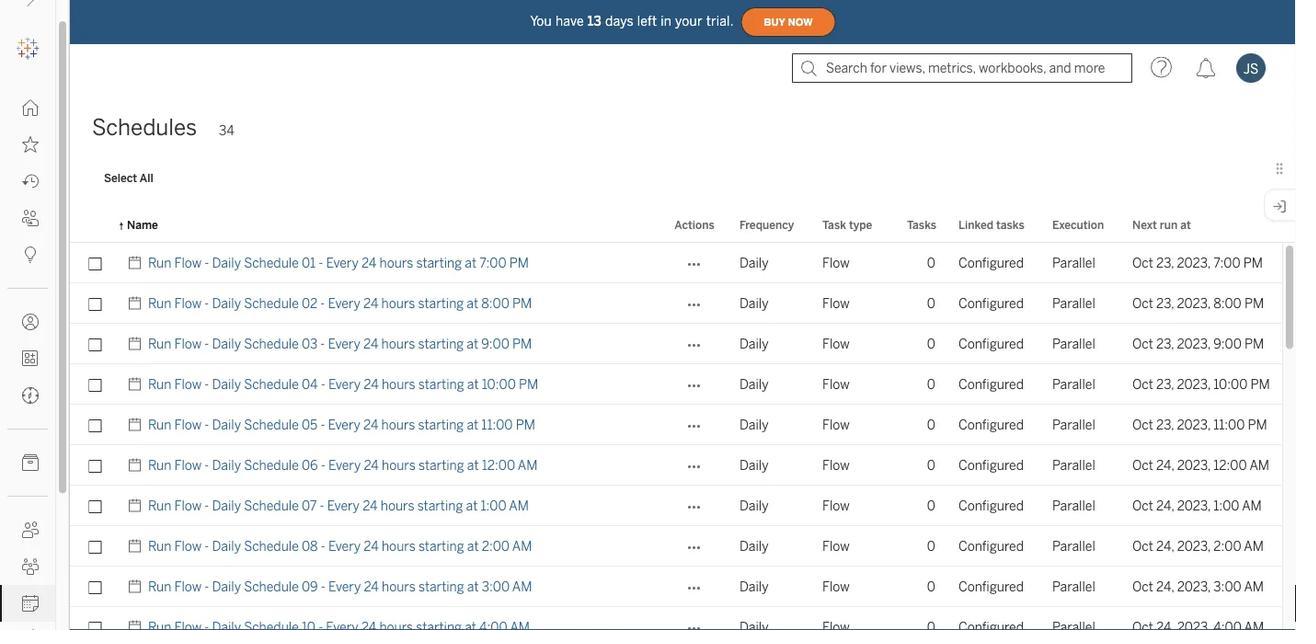 Task type: describe. For each thing, give the bounding box(es) containing it.
run flow - daily schedule 04 - every 24 hours starting at 10:00 pm link
[[148, 364, 538, 405]]

1 8:00 from the left
[[481, 296, 510, 311]]

oct for oct 23, 2023, 8:00 pm
[[1133, 296, 1154, 311]]

run flow - daily schedule 02 - every 24 hours starting at 8:00 pm link
[[148, 283, 532, 324]]

oct 23, 2023, 9:00 pm
[[1133, 336, 1264, 351]]

2 7:00 from the left
[[1214, 255, 1241, 271]]

oct for oct 23, 2023, 7:00 pm
[[1133, 255, 1154, 271]]

23, for oct 23, 2023, 11:00 pm
[[1157, 417, 1174, 432]]

2023, for 11:00
[[1177, 417, 1211, 432]]

1 7:00 from the left
[[480, 255, 507, 271]]

task
[[823, 218, 846, 231]]

2 10:00 from the left
[[1214, 377, 1248, 392]]

run flow - daily schedule 04 - every 24 hours starting at 10:00 pm
[[148, 377, 538, 392]]

2 8:00 from the left
[[1214, 296, 1242, 311]]

24, for oct 24, 2023, 1:00 am
[[1157, 498, 1175, 513]]

starting for 10:00
[[419, 377, 464, 392]]

run for run flow - daily schedule 03 - every 24 hours starting at 9:00 pm
[[148, 336, 172, 351]]

hours for 07
[[381, 498, 415, 513]]

have
[[556, 14, 584, 29]]

linked
[[959, 218, 994, 231]]

starting for 1:00
[[417, 498, 463, 513]]

oct for oct 23, 2023, 11:00 pm
[[1133, 417, 1154, 432]]

run flow - daily schedule 06 - every 24 hours starting at 12:00 am link
[[148, 445, 538, 486]]

schedule for 07
[[244, 498, 299, 513]]

24 for 01
[[362, 255, 377, 271]]

parallel for oct 23, 2023, 9:00 pm
[[1053, 336, 1096, 351]]

2023, for 12:00
[[1177, 458, 1211, 473]]

run
[[1160, 218, 1178, 231]]

24, for oct 24, 2023, 3:00 am
[[1157, 579, 1175, 594]]

configured for oct 23, 2023, 7:00 pm
[[959, 255, 1024, 271]]

oct for oct 24, 2023, 3:00 am
[[1133, 579, 1154, 594]]

07
[[302, 498, 317, 513]]

24 for 08
[[364, 539, 379, 554]]

oct for oct 23, 2023, 9:00 pm
[[1133, 336, 1154, 351]]

run for run flow - daily schedule 06 - every 24 hours starting at 12:00 am
[[148, 458, 172, 473]]

hours for 06
[[382, 458, 416, 473]]

every for 04
[[328, 377, 361, 392]]

hours for 02
[[381, 296, 415, 311]]

at for run flow - daily schedule 06 - every 24 hours starting at 12:00 am
[[467, 458, 479, 473]]

name
[[127, 218, 158, 231]]

oct for oct 23, 2023, 10:00 pm
[[1133, 377, 1154, 392]]

pm inside the run flow - daily schedule 01 - every 24 hours starting at 7:00 pm link
[[510, 255, 529, 271]]

run flow - daily schedule 06 - every 24 hours starting at 12:00 am
[[148, 458, 538, 473]]

parallel for oct 24, 2023, 1:00 am
[[1053, 498, 1096, 513]]

task type
[[823, 218, 873, 231]]

tasks
[[907, 218, 937, 231]]

pm inside run flow - daily schedule 03 - every 24 hours starting at 9:00 pm "link"
[[513, 336, 532, 351]]

pm inside run flow - daily schedule 02 - every 24 hours starting at 8:00 pm link
[[513, 296, 532, 311]]

09
[[302, 579, 318, 594]]

buy
[[764, 16, 786, 28]]

days
[[605, 14, 634, 29]]

next run at
[[1133, 218, 1192, 231]]

at for run flow - daily schedule 09 - every 24 hours starting at 3:00 am
[[467, 579, 479, 594]]

execution
[[1053, 218, 1104, 231]]

1 10:00 from the left
[[482, 377, 516, 392]]

starting for 3:00
[[419, 579, 464, 594]]

buy now button
[[741, 7, 836, 37]]

run for run flow - daily schedule 02 - every 24 hours starting at 8:00 pm
[[148, 296, 172, 311]]

frequency
[[740, 218, 794, 231]]

starting for 7:00
[[416, 255, 462, 271]]

parallel for oct 23, 2023, 11:00 pm
[[1053, 417, 1096, 432]]

0 for oct 23, 2023, 8:00 pm
[[927, 296, 936, 311]]

1 11:00 from the left
[[482, 417, 513, 432]]

at for run flow - daily schedule 07 - every 24 hours starting at 1:00 am
[[466, 498, 478, 513]]

pm inside run flow - daily schedule 05 - every 24 hours starting at 11:00 pm link
[[516, 417, 535, 432]]

9:00 inside run flow - daily schedule 03 - every 24 hours starting at 9:00 pm "link"
[[481, 336, 510, 351]]

configured for oct 23, 2023, 9:00 pm
[[959, 336, 1024, 351]]

04
[[302, 377, 318, 392]]

every for 06
[[328, 458, 361, 473]]

schedule for 04
[[244, 377, 299, 392]]

Search for views, metrics, workbooks, and more text field
[[792, 53, 1133, 83]]

schedules
[[92, 115, 197, 141]]

run for run flow - daily schedule 01 - every 24 hours starting at 7:00 pm
[[148, 255, 172, 271]]

1 1:00 from the left
[[481, 498, 507, 513]]

10 row from the top
[[70, 607, 1283, 630]]

run flow - daily schedule 08 - every 24 hours starting at 2:00 am link
[[148, 526, 532, 567]]

configured for oct 24, 2023, 12:00 am
[[959, 458, 1024, 473]]

hours for 09
[[382, 579, 416, 594]]

oct 24, 2023, 3:00 am
[[1133, 579, 1264, 594]]

run for run flow - daily schedule 04 - every 24 hours starting at 10:00 pm
[[148, 377, 172, 392]]

daily inside run flow - daily schedule 07 - every 24 hours starting at 1:00 am link
[[212, 498, 241, 513]]

row containing run flow - daily schedule 03 - every 24 hours starting at 9:00 pm
[[70, 324, 1283, 364]]

at for run flow - daily schedule 02 - every 24 hours starting at 8:00 pm
[[467, 296, 479, 311]]

at for run flow - daily schedule 04 - every 24 hours starting at 10:00 pm
[[467, 377, 479, 392]]

05
[[302, 417, 318, 432]]

you have 13 days left in your trial.
[[530, 14, 734, 29]]

configured for oct 23, 2023, 8:00 pm
[[959, 296, 1024, 311]]

2023, for 2:00
[[1177, 539, 1211, 554]]

schedule image for run flow - daily schedule 04 - every 24 hours starting at 10:00 pm
[[127, 364, 148, 405]]

run flow - daily schedule 01 - every 24 hours starting at 7:00 pm
[[148, 255, 529, 271]]

2023, for 7:00
[[1177, 255, 1211, 271]]

parallel for oct 24, 2023, 2:00 am
[[1053, 539, 1096, 554]]

schedule for 02
[[244, 296, 299, 311]]

schedule image for run flow - daily schedule 08 - every 24 hours starting at 2:00 am
[[127, 526, 148, 567]]

run flow - daily schedule 09 - every 24 hours starting at 3:00 am
[[148, 579, 532, 594]]

select
[[104, 171, 137, 184]]

oct 24, 2023, 12:00 am
[[1133, 458, 1270, 473]]

23, for oct 23, 2023, 10:00 pm
[[1157, 377, 1174, 392]]

0 for oct 23, 2023, 9:00 pm
[[927, 336, 936, 351]]

oct for oct 24, 2023, 1:00 am
[[1133, 498, 1154, 513]]

01
[[302, 255, 316, 271]]

every for 08
[[328, 539, 361, 554]]

daily inside run flow - daily schedule 06 - every 24 hours starting at 12:00 am link
[[212, 458, 241, 473]]

row group inside grid
[[70, 243, 1283, 630]]

at for run flow - daily schedule 05 - every 24 hours starting at 11:00 pm
[[467, 417, 479, 432]]

daily inside run flow - daily schedule 09 - every 24 hours starting at 3:00 am link
[[212, 579, 241, 594]]

oct for oct 24, 2023, 12:00 am
[[1133, 458, 1154, 473]]

schedule for 08
[[244, 539, 299, 554]]

row containing run flow - daily schedule 06 - every 24 hours starting at 12:00 am
[[70, 445, 1283, 486]]

row containing run flow - daily schedule 05 - every 24 hours starting at 11:00 pm
[[70, 405, 1283, 445]]

every for 09
[[328, 579, 361, 594]]

23, for oct 23, 2023, 9:00 pm
[[1157, 336, 1174, 351]]

buy now
[[764, 16, 813, 28]]

2023, for 3:00
[[1177, 579, 1211, 594]]

24, for oct 24, 2023, 12:00 am
[[1157, 458, 1175, 473]]

configured for oct 23, 2023, 11:00 pm
[[959, 417, 1024, 432]]

1 3:00 from the left
[[482, 579, 510, 594]]

oct 23, 2023, 11:00 pm
[[1133, 417, 1268, 432]]

0 for oct 23, 2023, 10:00 pm
[[927, 377, 936, 392]]

oct 24, 2023, 2:00 am
[[1133, 539, 1264, 554]]

left
[[637, 14, 657, 29]]

schedule image for run flow - daily schedule 07 - every 24 hours starting at 1:00 am
[[127, 486, 148, 526]]

run flow - daily schedule 03 - every 24 hours starting at 9:00 pm link
[[148, 324, 532, 364]]

run flow - daily schedule 07 - every 24 hours starting at 1:00 am
[[148, 498, 529, 513]]

hours for 05
[[382, 417, 415, 432]]

run flow - daily schedule 05 - every 24 hours starting at 11:00 pm
[[148, 417, 535, 432]]

every for 03
[[328, 336, 361, 351]]

parallel for oct 24, 2023, 12:00 am
[[1053, 458, 1096, 473]]

08
[[302, 539, 318, 554]]



Task type: locate. For each thing, give the bounding box(es) containing it.
you
[[530, 14, 552, 29]]

starting inside run flow - daily schedule 09 - every 24 hours starting at 3:00 am link
[[419, 579, 464, 594]]

6 2023, from the top
[[1177, 458, 1211, 473]]

2 schedule image from the top
[[127, 283, 148, 324]]

1 horizontal spatial 7:00
[[1214, 255, 1241, 271]]

schedule left 01
[[244, 255, 299, 271]]

23, for oct 23, 2023, 8:00 pm
[[1157, 296, 1174, 311]]

3 row from the top
[[70, 324, 1283, 364]]

9:00
[[481, 336, 510, 351], [1214, 336, 1242, 351]]

row group
[[70, 243, 1283, 630]]

run flow - daily schedule 09 - every 24 hours starting at 3:00 am link
[[148, 567, 532, 607]]

at
[[1181, 218, 1192, 231], [465, 255, 477, 271], [467, 296, 479, 311], [467, 336, 479, 351], [467, 377, 479, 392], [467, 417, 479, 432], [467, 458, 479, 473], [466, 498, 478, 513], [467, 539, 479, 554], [467, 579, 479, 594]]

4 schedule from the top
[[244, 377, 299, 392]]

row containing run flow - daily schedule 04 - every 24 hours starting at 10:00 pm
[[70, 364, 1283, 405]]

0 for oct 24, 2023, 3:00 am
[[927, 579, 936, 594]]

9 0 from the top
[[927, 579, 936, 594]]

3 schedule image from the top
[[127, 324, 148, 364]]

8 row from the top
[[70, 526, 1283, 567]]

2023, up "oct 24, 2023, 1:00 am"
[[1177, 458, 1211, 473]]

schedule image for run flow - daily schedule 05 - every 24 hours starting at 11:00 pm
[[127, 405, 148, 445]]

9 2023, from the top
[[1177, 579, 1211, 594]]

oct up oct 24, 2023, 12:00 am
[[1133, 417, 1154, 432]]

2:00
[[482, 539, 510, 554], [1214, 539, 1242, 554]]

3 23, from the top
[[1157, 336, 1174, 351]]

row containing run flow - daily schedule 01 - every 24 hours starting at 7:00 pm
[[70, 243, 1283, 283]]

2 parallel from the top
[[1053, 296, 1096, 311]]

2 3:00 from the left
[[1214, 579, 1242, 594]]

all
[[140, 171, 153, 184]]

1 row from the top
[[70, 243, 1283, 283]]

0 horizontal spatial 7:00
[[480, 255, 507, 271]]

23, for oct 23, 2023, 7:00 pm
[[1157, 255, 1174, 271]]

starting for 2:00
[[419, 539, 464, 554]]

0 horizontal spatial 9:00
[[481, 336, 510, 351]]

9 configured from the top
[[959, 579, 1024, 594]]

row
[[70, 243, 1283, 283], [70, 283, 1283, 324], [70, 324, 1283, 364], [70, 364, 1283, 405], [70, 405, 1283, 445], [70, 445, 1283, 486], [70, 486, 1283, 526], [70, 526, 1283, 567], [70, 567, 1283, 607], [70, 607, 1283, 630]]

1 horizontal spatial 3:00
[[1214, 579, 1242, 594]]

3 schedule image from the top
[[127, 567, 148, 607]]

0 horizontal spatial 1:00
[[481, 498, 507, 513]]

1 horizontal spatial 12:00
[[1214, 458, 1247, 473]]

1 9:00 from the left
[[481, 336, 510, 351]]

run flow - daily schedule 01 - every 24 hours starting at 7:00 pm link
[[148, 243, 529, 283]]

24 for 09
[[364, 579, 379, 594]]

oct 23, 2023, 7:00 pm
[[1133, 255, 1263, 271]]

1 horizontal spatial 8:00
[[1214, 296, 1242, 311]]

oct down oct 23, 2023, 7:00 pm at the top right of page
[[1133, 296, 1154, 311]]

8:00
[[481, 296, 510, 311], [1214, 296, 1242, 311]]

2 schedule from the top
[[244, 296, 299, 311]]

7 parallel from the top
[[1053, 498, 1096, 513]]

24, for oct 24, 2023, 2:00 am
[[1157, 539, 1175, 554]]

4 oct from the top
[[1133, 377, 1154, 392]]

0 for oct 23, 2023, 7:00 pm
[[927, 255, 936, 271]]

schedule left "02"
[[244, 296, 299, 311]]

11:00
[[482, 417, 513, 432], [1214, 417, 1245, 432]]

1 schedule image from the top
[[127, 364, 148, 405]]

schedule left 04
[[244, 377, 299, 392]]

-
[[205, 255, 209, 271], [319, 255, 323, 271], [205, 296, 209, 311], [321, 296, 325, 311], [205, 336, 209, 351], [321, 336, 325, 351], [205, 377, 209, 392], [321, 377, 326, 392], [205, 417, 209, 432], [321, 417, 325, 432], [205, 458, 209, 473], [321, 458, 326, 473], [205, 498, 209, 513], [320, 498, 324, 513], [205, 539, 209, 554], [321, 539, 326, 554], [205, 579, 209, 594], [321, 579, 326, 594]]

1 oct from the top
[[1133, 255, 1154, 271]]

24 up run flow - daily schedule 04 - every 24 hours starting at 10:00 pm
[[363, 336, 379, 351]]

every for 07
[[327, 498, 360, 513]]

daily
[[212, 255, 241, 271], [740, 255, 769, 271], [212, 296, 241, 311], [740, 296, 769, 311], [212, 336, 241, 351], [740, 336, 769, 351], [212, 377, 241, 392], [740, 377, 769, 392], [212, 417, 241, 432], [740, 417, 769, 432], [212, 458, 241, 473], [740, 458, 769, 473], [212, 498, 241, 513], [740, 498, 769, 513], [212, 539, 241, 554], [740, 539, 769, 554], [212, 579, 241, 594], [740, 579, 769, 594]]

hours for 01
[[380, 255, 413, 271]]

6 oct from the top
[[1133, 458, 1154, 473]]

at for run flow - daily schedule 03 - every 24 hours starting at 9:00 pm
[[467, 336, 479, 351]]

actions
[[675, 218, 715, 231]]

daily inside run flow - daily schedule 04 - every 24 hours starting at 10:00 pm link
[[212, 377, 241, 392]]

row containing run flow - daily schedule 02 - every 24 hours starting at 8:00 pm
[[70, 283, 1283, 324]]

run for run flow - daily schedule 07 - every 24 hours starting at 1:00 am
[[148, 498, 172, 513]]

hours for 08
[[382, 539, 416, 554]]

4 23, from the top
[[1157, 377, 1174, 392]]

schedule image
[[127, 364, 148, 405], [127, 486, 148, 526], [127, 567, 148, 607], [127, 607, 148, 630]]

oct down "oct 23, 2023, 8:00 pm"
[[1133, 336, 1154, 351]]

1 horizontal spatial 11:00
[[1214, 417, 1245, 432]]

every inside "link"
[[328, 336, 361, 351]]

24, up "oct 24, 2023, 1:00 am"
[[1157, 458, 1175, 473]]

your
[[675, 14, 703, 29]]

3 0 from the top
[[927, 336, 936, 351]]

3 schedule from the top
[[244, 336, 299, 351]]

23, down "next run at"
[[1157, 255, 1174, 271]]

1:00
[[481, 498, 507, 513], [1214, 498, 1240, 513]]

oct
[[1133, 255, 1154, 271], [1133, 296, 1154, 311], [1133, 336, 1154, 351], [1133, 377, 1154, 392], [1133, 417, 1154, 432], [1133, 458, 1154, 473], [1133, 498, 1154, 513], [1133, 539, 1154, 554], [1133, 579, 1154, 594]]

23, down oct 23, 2023, 9:00 pm
[[1157, 377, 1174, 392]]

24 inside "link"
[[363, 336, 379, 351]]

configured
[[959, 255, 1024, 271], [959, 296, 1024, 311], [959, 336, 1024, 351], [959, 377, 1024, 392], [959, 417, 1024, 432], [959, 458, 1024, 473], [959, 498, 1024, 513], [959, 539, 1024, 554], [959, 579, 1024, 594]]

8 2023, from the top
[[1177, 539, 1211, 554]]

run inside "link"
[[148, 336, 172, 351]]

row containing run flow - daily schedule 08 - every 24 hours starting at 2:00 am
[[70, 526, 1283, 567]]

hours down run flow - daily schedule 05 - every 24 hours starting at 11:00 pm link at the bottom left of the page
[[382, 458, 416, 473]]

7 configured from the top
[[959, 498, 1024, 513]]

schedule image for run flow - daily schedule 02 - every 24 hours starting at 8:00 pm
[[127, 283, 148, 324]]

starting for 11:00
[[418, 417, 464, 432]]

next
[[1133, 218, 1157, 231]]

row containing run flow - daily schedule 09 - every 24 hours starting at 3:00 am
[[70, 567, 1283, 607]]

24 for 05
[[363, 417, 379, 432]]

12:00
[[482, 458, 515, 473], [1214, 458, 1247, 473]]

23, down oct 23, 2023, 7:00 pm at the top right of page
[[1157, 296, 1174, 311]]

schedule left 06
[[244, 458, 299, 473]]

9 oct from the top
[[1133, 579, 1154, 594]]

hours up run flow - daily schedule 09 - every 24 hours starting at 3:00 am
[[382, 539, 416, 554]]

pm inside run flow - daily schedule 04 - every 24 hours starting at 10:00 pm link
[[519, 377, 538, 392]]

5 configured from the top
[[959, 417, 1024, 432]]

5 0 from the top
[[927, 417, 936, 432]]

schedule image
[[127, 243, 148, 283], [127, 283, 148, 324], [127, 324, 148, 364], [127, 405, 148, 445], [127, 445, 148, 486], [127, 526, 148, 567]]

5 23, from the top
[[1157, 417, 1174, 432]]

7 2023, from the top
[[1177, 498, 1211, 513]]

run for run flow - daily schedule 09 - every 24 hours starting at 3:00 am
[[148, 579, 172, 594]]

7 row from the top
[[70, 486, 1283, 526]]

24, down "oct 24, 2023, 1:00 am"
[[1157, 539, 1175, 554]]

9 schedule from the top
[[244, 579, 299, 594]]

2023, down oct 24, 2023, 2:00 am
[[1177, 579, 1211, 594]]

0 horizontal spatial 11:00
[[482, 417, 513, 432]]

2 2:00 from the left
[[1214, 539, 1242, 554]]

3 oct from the top
[[1133, 336, 1154, 351]]

parallel for oct 23, 2023, 8:00 pm
[[1053, 296, 1096, 311]]

1 24, from the top
[[1157, 458, 1175, 473]]

6 0 from the top
[[927, 458, 936, 473]]

0 horizontal spatial 10:00
[[482, 377, 516, 392]]

3 configured from the top
[[959, 336, 1024, 351]]

hours up run flow - daily schedule 05 - every 24 hours starting at 11:00 pm
[[382, 377, 416, 392]]

24, up oct 24, 2023, 2:00 am
[[1157, 498, 1175, 513]]

select all button
[[92, 167, 165, 189]]

2023,
[[1177, 255, 1211, 271], [1177, 296, 1211, 311], [1177, 336, 1211, 351], [1177, 377, 1211, 392], [1177, 417, 1211, 432], [1177, 458, 1211, 473], [1177, 498, 1211, 513], [1177, 539, 1211, 554], [1177, 579, 1211, 594]]

7:00
[[480, 255, 507, 271], [1214, 255, 1241, 271]]

23,
[[1157, 255, 1174, 271], [1157, 296, 1174, 311], [1157, 336, 1174, 351], [1157, 377, 1174, 392], [1157, 417, 1174, 432]]

linked tasks
[[959, 218, 1025, 231]]

4 24, from the top
[[1157, 579, 1175, 594]]

2 run from the top
[[148, 296, 172, 311]]

24 down run flow - daily schedule 08 - every 24 hours starting at 2:00 am link
[[364, 579, 379, 594]]

in
[[661, 14, 672, 29]]

starting
[[416, 255, 462, 271], [418, 296, 464, 311], [418, 336, 464, 351], [419, 377, 464, 392], [418, 417, 464, 432], [419, 458, 464, 473], [417, 498, 463, 513], [419, 539, 464, 554], [419, 579, 464, 594]]

2 24, from the top
[[1157, 498, 1175, 513]]

every right 07
[[327, 498, 360, 513]]

daily inside the run flow - daily schedule 01 - every 24 hours starting at 7:00 pm link
[[212, 255, 241, 271]]

24 up the run flow - daily schedule 03 - every 24 hours starting at 9:00 pm
[[363, 296, 379, 311]]

starting inside run flow - daily schedule 06 - every 24 hours starting at 12:00 am link
[[419, 458, 464, 473]]

0 horizontal spatial 12:00
[[482, 458, 515, 473]]

2 1:00 from the left
[[1214, 498, 1240, 513]]

06
[[302, 458, 318, 473]]

24 up run flow - daily schedule 05 - every 24 hours starting at 11:00 pm
[[364, 377, 379, 392]]

starting inside run flow - daily schedule 04 - every 24 hours starting at 10:00 pm link
[[419, 377, 464, 392]]

2 configured from the top
[[959, 296, 1024, 311]]

schedule left 09
[[244, 579, 299, 594]]

1 23, from the top
[[1157, 255, 1174, 271]]

schedule image for run flow - daily schedule 01 - every 24 hours starting at 7:00 pm
[[127, 243, 148, 283]]

5 schedule image from the top
[[127, 445, 148, 486]]

every for 05
[[328, 417, 361, 432]]

8 parallel from the top
[[1053, 539, 1096, 554]]

every right 01
[[326, 255, 359, 271]]

4 configured from the top
[[959, 377, 1024, 392]]

2 2023, from the top
[[1177, 296, 1211, 311]]

oct down "oct 24, 2023, 1:00 am"
[[1133, 539, 1154, 554]]

every right 06
[[328, 458, 361, 473]]

hours inside "link"
[[381, 336, 415, 351]]

schedule left 07
[[244, 498, 299, 513]]

configured for oct 24, 2023, 1:00 am
[[959, 498, 1024, 513]]

1 2:00 from the left
[[482, 539, 510, 554]]

2023, up oct 24, 2023, 2:00 am
[[1177, 498, 1211, 513]]

1 schedule image from the top
[[127, 243, 148, 283]]

schedule image for run flow - daily schedule 03 - every 24 hours starting at 9:00 pm
[[127, 324, 148, 364]]

parallel for oct 24, 2023, 3:00 am
[[1053, 579, 1096, 594]]

2 oct from the top
[[1133, 296, 1154, 311]]

every for 02
[[328, 296, 361, 311]]

5 parallel from the top
[[1053, 417, 1096, 432]]

daily inside run flow - daily schedule 05 - every 24 hours starting at 11:00 pm link
[[212, 417, 241, 432]]

run
[[148, 255, 172, 271], [148, 296, 172, 311], [148, 336, 172, 351], [148, 377, 172, 392], [148, 417, 172, 432], [148, 458, 172, 473], [148, 498, 172, 513], [148, 539, 172, 554], [148, 579, 172, 594]]

run flow - daily schedule 08 - every 24 hours starting at 2:00 am
[[148, 539, 532, 554]]

0
[[927, 255, 936, 271], [927, 296, 936, 311], [927, 336, 936, 351], [927, 377, 936, 392], [927, 417, 936, 432], [927, 458, 936, 473], [927, 498, 936, 513], [927, 539, 936, 554], [927, 579, 936, 594]]

starting for 9:00
[[418, 336, 464, 351]]

4 2023, from the top
[[1177, 377, 1211, 392]]

24 up the run flow - daily schedule 02 - every 24 hours starting at 8:00 pm
[[362, 255, 377, 271]]

1 run from the top
[[148, 255, 172, 271]]

03
[[302, 336, 318, 351]]

23, down "oct 23, 2023, 8:00 pm"
[[1157, 336, 1174, 351]]

flow
[[174, 255, 202, 271], [823, 255, 850, 271], [174, 296, 202, 311], [823, 296, 850, 311], [174, 336, 202, 351], [823, 336, 850, 351], [174, 377, 202, 392], [823, 377, 850, 392], [174, 417, 202, 432], [823, 417, 850, 432], [174, 458, 202, 473], [823, 458, 850, 473], [174, 498, 202, 513], [823, 498, 850, 513], [174, 539, 202, 554], [823, 539, 850, 554], [174, 579, 202, 594], [823, 579, 850, 594]]

6 row from the top
[[70, 445, 1283, 486]]

2 row from the top
[[70, 283, 1283, 324]]

1 configured from the top
[[959, 255, 1024, 271]]

navigation panel element
[[0, 30, 55, 630]]

every
[[326, 255, 359, 271], [328, 296, 361, 311], [328, 336, 361, 351], [328, 377, 361, 392], [328, 417, 361, 432], [328, 458, 361, 473], [327, 498, 360, 513], [328, 539, 361, 554], [328, 579, 361, 594]]

2 23, from the top
[[1157, 296, 1174, 311]]

run flow - daily schedule 07 - every 24 hours starting at 1:00 am link
[[148, 486, 529, 526]]

24 up run flow - daily schedule 09 - every 24 hours starting at 3:00 am
[[364, 539, 379, 554]]

configured for oct 24, 2023, 3:00 am
[[959, 579, 1024, 594]]

hours up run flow - daily schedule 04 - every 24 hours starting at 10:00 pm
[[381, 336, 415, 351]]

3:00
[[482, 579, 510, 594], [1214, 579, 1242, 594]]

schedule
[[244, 255, 299, 271], [244, 296, 299, 311], [244, 336, 299, 351], [244, 377, 299, 392], [244, 417, 299, 432], [244, 458, 299, 473], [244, 498, 299, 513], [244, 539, 299, 554], [244, 579, 299, 594]]

24, down oct 24, 2023, 2:00 am
[[1157, 579, 1175, 594]]

4 schedule image from the top
[[127, 405, 148, 445]]

oct 24, 2023, 1:00 am
[[1133, 498, 1262, 513]]

2 9:00 from the left
[[1214, 336, 1242, 351]]

8 run from the top
[[148, 539, 172, 554]]

run flow - daily schedule 05 - every 24 hours starting at 11:00 pm link
[[148, 405, 535, 445]]

10:00
[[482, 377, 516, 392], [1214, 377, 1248, 392]]

24 down run flow - daily schedule 06 - every 24 hours starting at 12:00 am link
[[363, 498, 378, 513]]

run for run flow - daily schedule 05 - every 24 hours starting at 11:00 pm
[[148, 417, 172, 432]]

starting inside run flow - daily schedule 08 - every 24 hours starting at 2:00 am link
[[419, 539, 464, 554]]

1 schedule from the top
[[244, 255, 299, 271]]

1 2023, from the top
[[1177, 255, 1211, 271]]

0 for oct 24, 2023, 2:00 am
[[927, 539, 936, 554]]

hours for 04
[[382, 377, 416, 392]]

hours down run flow - daily schedule 08 - every 24 hours starting at 2:00 am link
[[382, 579, 416, 594]]

daily inside run flow - daily schedule 02 - every 24 hours starting at 8:00 pm link
[[212, 296, 241, 311]]

24 down run flow - daily schedule 04 - every 24 hours starting at 10:00 pm link
[[363, 417, 379, 432]]

4 0 from the top
[[927, 377, 936, 392]]

starting for 12:00
[[419, 458, 464, 473]]

2023, up oct 24, 2023, 12:00 am
[[1177, 417, 1211, 432]]

tasks
[[997, 218, 1025, 231]]

2 11:00 from the left
[[1214, 417, 1245, 432]]

2023, down "oct 23, 2023, 8:00 pm"
[[1177, 336, 1211, 351]]

3 24, from the top
[[1157, 539, 1175, 554]]

oct 23, 2023, 8:00 pm
[[1133, 296, 1264, 311]]

8 schedule from the top
[[244, 539, 299, 554]]

every right 09
[[328, 579, 361, 594]]

every right 03
[[328, 336, 361, 351]]

1 horizontal spatial 2:00
[[1214, 539, 1242, 554]]

every right 05
[[328, 417, 361, 432]]

2023, down oct 23, 2023, 9:00 pm
[[1177, 377, 1211, 392]]

run flow - daily schedule 02 - every 24 hours starting at 8:00 pm
[[148, 296, 532, 311]]

oct for oct 24, 2023, 2:00 am
[[1133, 539, 1154, 554]]

23, up oct 24, 2023, 12:00 am
[[1157, 417, 1174, 432]]

7 run from the top
[[148, 498, 172, 513]]

34
[[219, 123, 234, 138]]

5 2023, from the top
[[1177, 417, 1211, 432]]

3 run from the top
[[148, 336, 172, 351]]

oct up "oct 24, 2023, 1:00 am"
[[1133, 458, 1154, 473]]

grid
[[70, 208, 1296, 630]]

starting inside the run flow - daily schedule 01 - every 24 hours starting at 7:00 pm link
[[416, 255, 462, 271]]

oct down next
[[1133, 255, 1154, 271]]

schedule inside "link"
[[244, 336, 299, 351]]

row containing run flow - daily schedule 07 - every 24 hours starting at 1:00 am
[[70, 486, 1283, 526]]

hours down run flow - daily schedule 04 - every 24 hours starting at 10:00 pm link
[[382, 417, 415, 432]]

24
[[362, 255, 377, 271], [363, 296, 379, 311], [363, 336, 379, 351], [364, 377, 379, 392], [363, 417, 379, 432], [364, 458, 379, 473], [363, 498, 378, 513], [364, 539, 379, 554], [364, 579, 379, 594]]

4 schedule image from the top
[[127, 607, 148, 630]]

6 schedule image from the top
[[127, 526, 148, 567]]

3 2023, from the top
[[1177, 336, 1211, 351]]

now
[[788, 16, 813, 28]]

hours up the run flow - daily schedule 03 - every 24 hours starting at 9:00 pm
[[381, 296, 415, 311]]

pm
[[510, 255, 529, 271], [1244, 255, 1263, 271], [513, 296, 532, 311], [1245, 296, 1264, 311], [513, 336, 532, 351], [1245, 336, 1264, 351], [519, 377, 538, 392], [1251, 377, 1270, 392], [516, 417, 535, 432], [1248, 417, 1268, 432]]

0 horizontal spatial 2:00
[[482, 539, 510, 554]]

2 12:00 from the left
[[1214, 458, 1247, 473]]

0 for oct 23, 2023, 11:00 pm
[[927, 417, 936, 432]]

schedule left 03
[[244, 336, 299, 351]]

24 for 04
[[364, 377, 379, 392]]

24 for 07
[[363, 498, 378, 513]]

8 0 from the top
[[927, 539, 936, 554]]

hours for 03
[[381, 336, 415, 351]]

2023, up "oct 23, 2023, 8:00 pm"
[[1177, 255, 1211, 271]]

1 parallel from the top
[[1053, 255, 1096, 271]]

starting inside run flow - daily schedule 05 - every 24 hours starting at 11:00 pm link
[[418, 417, 464, 432]]

2023, for 10:00
[[1177, 377, 1211, 392]]

oct 23, 2023, 10:00 pm
[[1133, 377, 1270, 392]]

starting for 8:00
[[418, 296, 464, 311]]

1 horizontal spatial 9:00
[[1214, 336, 1242, 351]]

starting inside run flow - daily schedule 07 - every 24 hours starting at 1:00 am link
[[417, 498, 463, 513]]

hours
[[380, 255, 413, 271], [381, 296, 415, 311], [381, 336, 415, 351], [382, 377, 416, 392], [382, 417, 415, 432], [382, 458, 416, 473], [381, 498, 415, 513], [382, 539, 416, 554], [382, 579, 416, 594]]

grid containing run flow - daily schedule 01 - every 24 hours starting at 7:00 pm
[[70, 208, 1296, 630]]

oct up oct 24, 2023, 2:00 am
[[1133, 498, 1154, 513]]

24,
[[1157, 458, 1175, 473], [1157, 498, 1175, 513], [1157, 539, 1175, 554], [1157, 579, 1175, 594]]

schedule image for run flow - daily schedule 09 - every 24 hours starting at 3:00 am
[[127, 567, 148, 607]]

every right "02"
[[328, 296, 361, 311]]

at inside "link"
[[467, 336, 479, 351]]

parallel
[[1053, 255, 1096, 271], [1053, 296, 1096, 311], [1053, 336, 1096, 351], [1053, 377, 1096, 392], [1053, 417, 1096, 432], [1053, 458, 1096, 473], [1053, 498, 1096, 513], [1053, 539, 1096, 554], [1053, 579, 1096, 594]]

0 horizontal spatial 8:00
[[481, 296, 510, 311]]

schedule for 03
[[244, 336, 299, 351]]

schedule for 05
[[244, 417, 299, 432]]

2023, down "oct 24, 2023, 1:00 am"
[[1177, 539, 1211, 554]]

row group containing run flow - daily schedule 01 - every 24 hours starting at 7:00 pm
[[70, 243, 1283, 630]]

4 parallel from the top
[[1053, 377, 1096, 392]]

1 horizontal spatial 10:00
[[1214, 377, 1248, 392]]

5 row from the top
[[70, 405, 1283, 445]]

run flow - daily schedule 03 - every 24 hours starting at 9:00 pm
[[148, 336, 532, 351]]

6 parallel from the top
[[1053, 458, 1096, 473]]

starting inside run flow - daily schedule 02 - every 24 hours starting at 8:00 pm link
[[418, 296, 464, 311]]

5 run from the top
[[148, 417, 172, 432]]

7 schedule from the top
[[244, 498, 299, 513]]

0 for oct 24, 2023, 12:00 am
[[927, 458, 936, 473]]

24 down run flow - daily schedule 05 - every 24 hours starting at 11:00 pm link at the bottom left of the page
[[364, 458, 379, 473]]

3 parallel from the top
[[1053, 336, 1096, 351]]

main navigation. press the up and down arrow keys to access links. element
[[0, 89, 55, 630]]

2023, down oct 23, 2023, 7:00 pm at the top right of page
[[1177, 296, 1211, 311]]

flow inside "link"
[[174, 336, 202, 351]]

am
[[518, 458, 538, 473], [1250, 458, 1270, 473], [509, 498, 529, 513], [1242, 498, 1262, 513], [512, 539, 532, 554], [1244, 539, 1264, 554], [512, 579, 532, 594], [1244, 579, 1264, 594]]

daily inside run flow - daily schedule 08 - every 24 hours starting at 2:00 am link
[[212, 539, 241, 554]]

0 horizontal spatial 3:00
[[482, 579, 510, 594]]

starting inside run flow - daily schedule 03 - every 24 hours starting at 9:00 pm "link"
[[418, 336, 464, 351]]

schedule for 09
[[244, 579, 299, 594]]

1 0 from the top
[[927, 255, 936, 271]]

2023, for 1:00
[[1177, 498, 1211, 513]]

oct down oct 24, 2023, 2:00 am
[[1133, 579, 1154, 594]]

2 0 from the top
[[927, 296, 936, 311]]

2023, for 9:00
[[1177, 336, 1211, 351]]

hours up the run flow - daily schedule 02 - every 24 hours starting at 8:00 pm
[[380, 255, 413, 271]]

configured for oct 23, 2023, 10:00 pm
[[959, 377, 1024, 392]]

at for run flow - daily schedule 08 - every 24 hours starting at 2:00 am
[[467, 539, 479, 554]]

02
[[302, 296, 318, 311]]

schedule left 08
[[244, 539, 299, 554]]

1 horizontal spatial 1:00
[[1214, 498, 1240, 513]]

daily inside run flow - daily schedule 03 - every 24 hours starting at 9:00 pm "link"
[[212, 336, 241, 351]]

6 schedule from the top
[[244, 458, 299, 473]]

6 configured from the top
[[959, 458, 1024, 473]]

24 for 06
[[364, 458, 379, 473]]

2023, for 8:00
[[1177, 296, 1211, 311]]

7 0 from the top
[[927, 498, 936, 513]]

parallel for oct 23, 2023, 10:00 pm
[[1053, 377, 1096, 392]]

every right 08
[[328, 539, 361, 554]]

select all
[[104, 171, 153, 184]]

13
[[588, 14, 602, 29]]

schedule left 05
[[244, 417, 299, 432]]

schedule for 06
[[244, 458, 299, 473]]

1 12:00 from the left
[[482, 458, 515, 473]]

4 run from the top
[[148, 377, 172, 392]]

oct down oct 23, 2023, 9:00 pm
[[1133, 377, 1154, 392]]

hours down run flow - daily schedule 06 - every 24 hours starting at 12:00 am link
[[381, 498, 415, 513]]

5 schedule from the top
[[244, 417, 299, 432]]

8 configured from the top
[[959, 539, 1024, 554]]

trial.
[[706, 14, 734, 29]]

type
[[849, 218, 873, 231]]

every right 04
[[328, 377, 361, 392]]

schedule for 01
[[244, 255, 299, 271]]



Task type: vqa. For each thing, say whether or not it's contained in the screenshot.
Oct for Oct 23, 2023, 7:00 PM
yes



